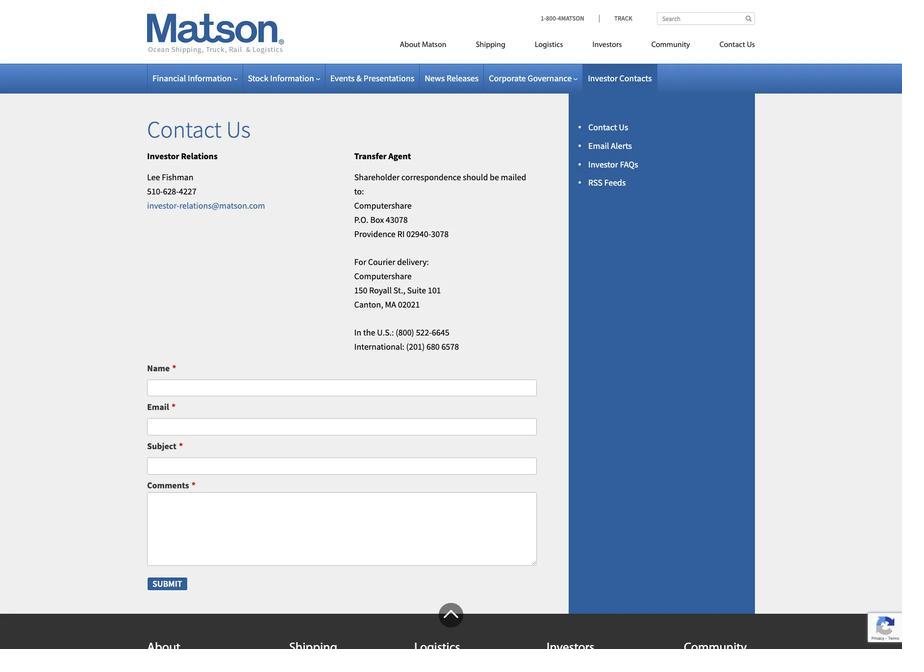 Task type: describe. For each thing, give the bounding box(es) containing it.
800-
[[546, 14, 558, 23]]

150
[[354, 285, 367, 296]]

about matson link
[[385, 36, 461, 56]]

relations@matson.com
[[179, 200, 265, 211]]

financial information link
[[153, 73, 238, 84]]

international:
[[354, 341, 405, 353]]

investor-relations@matson.com link
[[147, 200, 265, 211]]

alerts
[[611, 140, 632, 151]]

about
[[400, 41, 420, 49]]

agent
[[389, 150, 411, 162]]

02940-
[[407, 228, 431, 240]]

shareholder
[[354, 172, 400, 183]]

should
[[463, 172, 488, 183]]

02021
[[398, 299, 420, 310]]

1-800-4matson link
[[541, 14, 599, 23]]

events & presentations link
[[330, 73, 415, 84]]

matson
[[422, 41, 447, 49]]

st.,
[[394, 285, 406, 296]]

shipping
[[476, 41, 506, 49]]

6578
[[442, 341, 459, 353]]

releases
[[447, 73, 479, 84]]

lee
[[147, 172, 160, 183]]

4227
[[179, 186, 196, 197]]

transfer
[[354, 150, 387, 162]]

presentations
[[364, 73, 415, 84]]

providence
[[354, 228, 396, 240]]

email for email alerts
[[589, 140, 609, 151]]

logistics link
[[520, 36, 578, 56]]

events
[[330, 73, 355, 84]]

investor for investor faqs
[[589, 159, 618, 170]]

investor for investor relations
[[147, 150, 179, 162]]

1 horizontal spatial us
[[619, 122, 628, 133]]

101
[[428, 285, 441, 296]]

investor-
[[147, 200, 179, 211]]

investors
[[593, 41, 622, 49]]

1 vertical spatial contact us link
[[589, 122, 628, 133]]

lee fishman 510-628-4227 investor-relations@matson.com
[[147, 172, 265, 211]]

track
[[614, 14, 633, 23]]

43078
[[386, 214, 408, 225]]

email alerts
[[589, 140, 632, 151]]

investor faqs link
[[589, 159, 638, 170]]

the
[[363, 327, 375, 338]]

correspondence
[[402, 172, 461, 183]]

about matson
[[400, 41, 447, 49]]

&
[[357, 73, 362, 84]]

4matson
[[558, 14, 585, 23]]

investor faqs
[[589, 159, 638, 170]]

shareholder correspondence should be mailed to: computershare p.o. box 43078 providence ri 02940-3078
[[354, 172, 526, 240]]

for
[[354, 257, 366, 268]]

relations
[[181, 150, 218, 162]]

transfer agent
[[354, 150, 411, 162]]

investor contacts
[[588, 73, 652, 84]]

financial
[[153, 73, 186, 84]]

contact us inside top menu navigation
[[720, 41, 755, 49]]

investor relations
[[147, 150, 218, 162]]

628-
[[163, 186, 179, 197]]

stock information
[[248, 73, 314, 84]]

subject
[[147, 441, 177, 452]]

logistics
[[535, 41, 563, 49]]

6645
[[432, 327, 450, 338]]

p.o.
[[354, 214, 369, 225]]

Comments text field
[[147, 493, 537, 567]]

courier
[[368, 257, 395, 268]]

fishman
[[162, 172, 193, 183]]

shipping link
[[461, 36, 520, 56]]

us inside top menu navigation
[[747, 41, 755, 49]]

in
[[354, 327, 361, 338]]

in the u.s.: (800) 522-6645 international: (201) 680 6578
[[354, 327, 459, 353]]

name
[[147, 363, 170, 374]]

Subject text field
[[147, 458, 537, 475]]

to:
[[354, 186, 364, 197]]

ri
[[397, 228, 405, 240]]

financial information
[[153, 73, 232, 84]]

news releases link
[[425, 73, 479, 84]]

1 horizontal spatial contact us
[[589, 122, 628, 133]]



Task type: locate. For each thing, give the bounding box(es) containing it.
email for email
[[147, 402, 169, 413]]

delivery:
[[397, 257, 429, 268]]

contacts
[[620, 73, 652, 84]]

events & presentations
[[330, 73, 415, 84]]

0 horizontal spatial contact
[[147, 115, 222, 144]]

information for financial information
[[188, 73, 232, 84]]

1 horizontal spatial contact
[[589, 122, 617, 133]]

0 vertical spatial email
[[589, 140, 609, 151]]

None search field
[[657, 12, 755, 25]]

contact down search search box
[[720, 41, 745, 49]]

1 information from the left
[[188, 73, 232, 84]]

contact
[[720, 41, 745, 49], [147, 115, 222, 144], [589, 122, 617, 133]]

information for stock information
[[270, 73, 314, 84]]

email down name
[[147, 402, 169, 413]]

2 computershare from the top
[[354, 271, 412, 282]]

Search search field
[[657, 12, 755, 25]]

0 vertical spatial computershare
[[354, 200, 412, 211]]

corporate
[[489, 73, 526, 84]]

522-
[[416, 327, 432, 338]]

contact inside top menu navigation
[[720, 41, 745, 49]]

2 horizontal spatial us
[[747, 41, 755, 49]]

news releases
[[425, 73, 479, 84]]

track link
[[599, 14, 633, 23]]

information
[[188, 73, 232, 84], [270, 73, 314, 84]]

rss feeds
[[589, 177, 626, 189]]

stock information link
[[248, 73, 320, 84]]

community link
[[637, 36, 705, 56]]

0 horizontal spatial email
[[147, 402, 169, 413]]

corporate governance link
[[489, 73, 578, 84]]

1-
[[541, 14, 546, 23]]

contact us down search image
[[720, 41, 755, 49]]

computershare inside for courier delivery: computershare 150 royall st., suite 101 canton, ma 02021
[[354, 271, 412, 282]]

1 horizontal spatial contact us link
[[705, 36, 755, 56]]

510-
[[147, 186, 163, 197]]

1 computershare from the top
[[354, 200, 412, 211]]

investor down investors link
[[588, 73, 618, 84]]

1 horizontal spatial email
[[589, 140, 609, 151]]

contact us
[[720, 41, 755, 49], [147, 115, 251, 144], [589, 122, 628, 133]]

1-800-4matson
[[541, 14, 585, 23]]

faqs
[[620, 159, 638, 170]]

ma
[[385, 299, 396, 310]]

1 vertical spatial email
[[147, 402, 169, 413]]

contact us link down search image
[[705, 36, 755, 56]]

computershare up box
[[354, 200, 412, 211]]

Name text field
[[147, 380, 537, 397]]

box
[[370, 214, 384, 225]]

email
[[589, 140, 609, 151], [147, 402, 169, 413]]

comments
[[147, 480, 189, 491]]

mailed
[[501, 172, 526, 183]]

matson image
[[147, 14, 284, 54]]

contact us up email alerts at the top of page
[[589, 122, 628, 133]]

royall
[[369, 285, 392, 296]]

top menu navigation
[[356, 36, 755, 56]]

contact us up relations
[[147, 115, 251, 144]]

governance
[[528, 73, 572, 84]]

1 vertical spatial computershare
[[354, 271, 412, 282]]

(201)
[[406, 341, 425, 353]]

contact us link
[[705, 36, 755, 56], [589, 122, 628, 133]]

investor contacts link
[[588, 73, 652, 84]]

Email text field
[[147, 419, 537, 436]]

information right stock
[[270, 73, 314, 84]]

news
[[425, 73, 445, 84]]

u.s.:
[[377, 327, 394, 338]]

search image
[[746, 15, 752, 22]]

680
[[427, 341, 440, 353]]

feeds
[[604, 177, 626, 189]]

suite
[[407, 285, 426, 296]]

None submit
[[147, 578, 188, 591]]

email alerts link
[[589, 140, 632, 151]]

investor for investor contacts
[[588, 73, 618, 84]]

0 horizontal spatial information
[[188, 73, 232, 84]]

0 horizontal spatial us
[[226, 115, 251, 144]]

investor up lee
[[147, 150, 179, 162]]

corporate governance
[[489, 73, 572, 84]]

(800)
[[396, 327, 414, 338]]

computershare down courier
[[354, 271, 412, 282]]

community
[[652, 41, 690, 49]]

investor
[[588, 73, 618, 84], [147, 150, 179, 162], [589, 159, 618, 170]]

for courier delivery: computershare 150 royall st., suite 101 canton, ma 02021
[[354, 257, 441, 310]]

1 horizontal spatial information
[[270, 73, 314, 84]]

2 horizontal spatial contact us
[[720, 41, 755, 49]]

0 horizontal spatial contact us link
[[589, 122, 628, 133]]

2 horizontal spatial contact
[[720, 41, 745, 49]]

footer
[[0, 603, 902, 650]]

email left alerts
[[589, 140, 609, 151]]

canton,
[[354, 299, 383, 310]]

investor up rss feeds link
[[589, 159, 618, 170]]

contact up email alerts at the top of page
[[589, 122, 617, 133]]

back to top image
[[439, 603, 463, 628]]

0 vertical spatial contact us link
[[705, 36, 755, 56]]

stock
[[248, 73, 268, 84]]

investors link
[[578, 36, 637, 56]]

us
[[747, 41, 755, 49], [226, 115, 251, 144], [619, 122, 628, 133]]

contact up investor relations
[[147, 115, 222, 144]]

contact us link up email alerts at the top of page
[[589, 122, 628, 133]]

computershare inside the shareholder correspondence should be mailed to: computershare p.o. box 43078 providence ri 02940-3078
[[354, 200, 412, 211]]

3078
[[431, 228, 449, 240]]

0 horizontal spatial contact us
[[147, 115, 251, 144]]

2 information from the left
[[270, 73, 314, 84]]

information right financial
[[188, 73, 232, 84]]

rss
[[589, 177, 603, 189]]

rss feeds link
[[589, 177, 626, 189]]

be
[[490, 172, 499, 183]]



Task type: vqa. For each thing, say whether or not it's contained in the screenshot.
the topmost the Us
no



